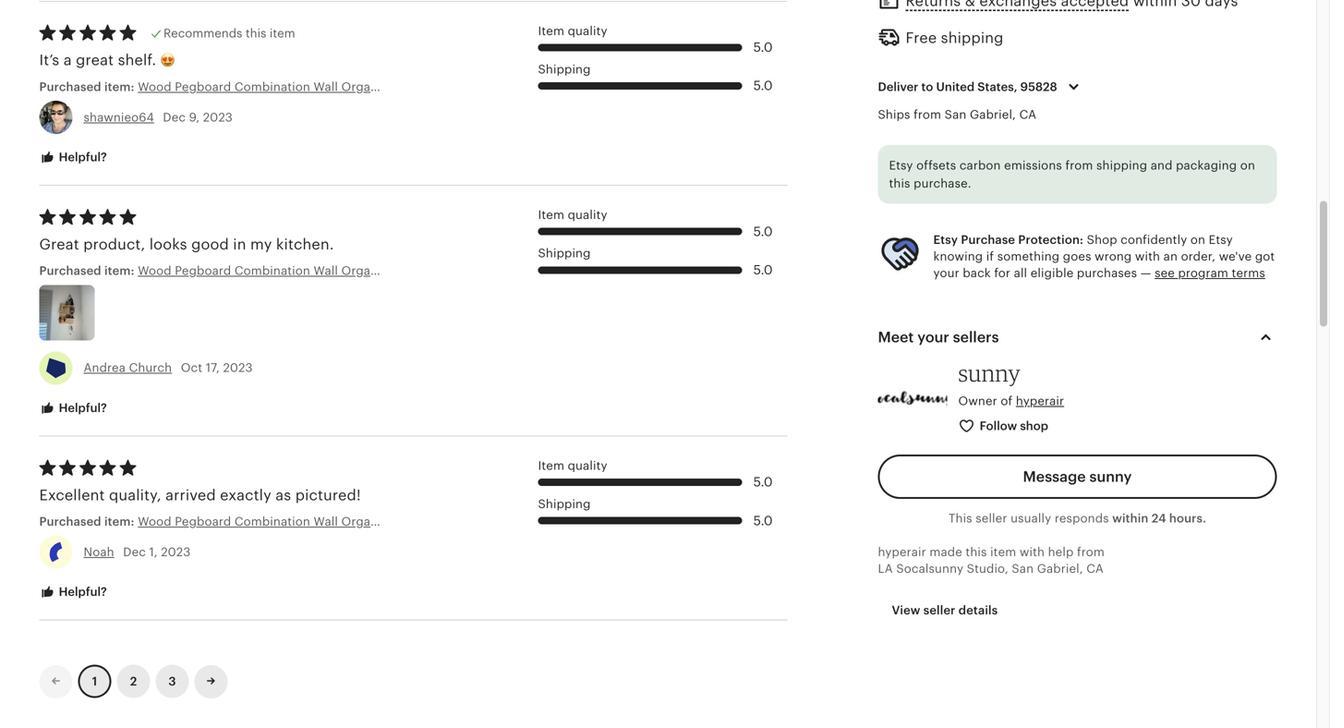 Task type: describe. For each thing, give the bounding box(es) containing it.
recommends this item
[[164, 26, 295, 40]]

kitchen.
[[276, 236, 334, 253]]

purchases
[[1078, 266, 1138, 280]]

helpful? for quality,
[[56, 585, 107, 599]]

excellent
[[39, 487, 105, 503]]

quality for pictured!
[[568, 459, 608, 473]]

and
[[1151, 159, 1173, 172]]

ca inside "hyperair made this item with help from la socalsunny studio, san gabriel, ca"
[[1087, 562, 1104, 576]]

looks
[[149, 236, 187, 253]]

quality,
[[109, 487, 161, 503]]

details
[[959, 604, 998, 618]]

hyperair inside "hyperair made this item with help from la socalsunny studio, san gabriel, ca"
[[878, 545, 927, 559]]

2 helpful? button from the top
[[25, 391, 121, 426]]

0 horizontal spatial ca
[[1020, 108, 1037, 121]]

for
[[995, 266, 1011, 280]]

helpful? button for it's
[[25, 140, 121, 175]]

1
[[92, 675, 97, 689]]

states,
[[978, 80, 1018, 94]]

1 5.0 from the top
[[754, 40, 773, 55]]

knowing
[[934, 250, 984, 263]]

😍
[[160, 52, 175, 68]]

2 5.0 from the top
[[754, 78, 773, 93]]

purchase.
[[914, 177, 972, 191]]

message
[[1024, 469, 1086, 485]]

arrived
[[166, 487, 216, 503]]

andrea
[[84, 361, 126, 375]]

hyperair inside sunny owner of hyperair
[[1016, 394, 1065, 408]]

2
[[130, 675, 137, 689]]

to
[[922, 80, 934, 94]]

shipping for pictured!
[[538, 497, 591, 511]]

something
[[998, 250, 1060, 263]]

this seller usually responds within 24 hours.
[[949, 512, 1207, 526]]

2 helpful? from the top
[[56, 401, 107, 415]]

andrea church oct 17, 2023
[[84, 361, 253, 375]]

shawnieo64
[[84, 110, 154, 124]]

wrong
[[1095, 250, 1132, 263]]

see program terms
[[1155, 266, 1266, 280]]

3
[[169, 675, 176, 689]]

5 5.0 from the top
[[754, 475, 773, 490]]

an
[[1164, 250, 1178, 263]]

dec for arrived
[[123, 545, 146, 559]]

order,
[[1182, 250, 1216, 263]]

united
[[937, 80, 975, 94]]

view seller details link
[[878, 594, 1012, 627]]

hyperair link
[[1016, 394, 1065, 408]]

it's
[[39, 52, 59, 68]]

2023 for 😍
[[203, 110, 233, 124]]

as
[[276, 487, 291, 503]]

sunny owner of hyperair
[[959, 359, 1065, 408]]

hyperair made this item with help from la socalsunny studio, san gabriel, ca
[[878, 545, 1105, 576]]

1 vertical spatial 2023
[[223, 361, 253, 375]]

carbon
[[960, 159, 1001, 172]]

with inside "hyperair made this item with help from la socalsunny studio, san gabriel, ca"
[[1020, 545, 1045, 559]]

responds
[[1055, 512, 1110, 526]]

this inside etsy offsets carbon emissions from shipping and packaging on this purchase.
[[890, 177, 911, 191]]

9,
[[189, 110, 200, 124]]

view
[[892, 604, 921, 618]]

shop confidently on etsy knowing if something goes wrong with an order, we've got your back for all eligible purchases —
[[934, 233, 1276, 280]]

from inside "hyperair made this item with help from la socalsunny studio, san gabriel, ca"
[[1078, 545, 1105, 559]]

helpful? button for excellent
[[25, 575, 121, 610]]

view details of this review photo by andrea church image
[[39, 285, 95, 340]]

2 link
[[117, 665, 150, 699]]

my
[[250, 236, 272, 253]]

andrea church link
[[84, 361, 172, 375]]

of
[[1001, 394, 1013, 408]]

confidently
[[1121, 233, 1188, 247]]

goes
[[1064, 250, 1092, 263]]

etsy purchase protection:
[[934, 233, 1084, 247]]

shipping inside etsy offsets carbon emissions from shipping and packaging on this purchase.
[[1097, 159, 1148, 172]]

dec for great
[[163, 110, 186, 124]]

packaging
[[1177, 159, 1238, 172]]

excellent quality, arrived exactly as pictured!
[[39, 487, 361, 503]]

0 vertical spatial item
[[270, 26, 295, 40]]

la
[[878, 562, 893, 576]]

purchased for excellent
[[39, 515, 101, 529]]

church
[[129, 361, 172, 375]]

purchased for great
[[39, 264, 101, 278]]

shipping for my
[[538, 246, 591, 260]]

0 horizontal spatial this
[[246, 26, 267, 40]]

1 item quality from the top
[[538, 24, 608, 38]]

quality for my
[[568, 208, 608, 222]]

got
[[1256, 250, 1276, 263]]

great product, looks good in my kitchen.
[[39, 236, 334, 253]]

0 vertical spatial from
[[914, 108, 942, 121]]

noah dec 1, 2023
[[84, 545, 191, 559]]

from inside etsy offsets carbon emissions from shipping and packaging on this purchase.
[[1066, 159, 1094, 172]]

shop
[[1087, 233, 1118, 247]]

0 vertical spatial san
[[945, 108, 967, 121]]

deliver to united states, 95828
[[878, 80, 1058, 94]]

emissions
[[1005, 159, 1063, 172]]

meet
[[878, 329, 914, 346]]

purchase
[[961, 233, 1016, 247]]

meet your sellers button
[[862, 315, 1294, 359]]

1 quality from the top
[[568, 24, 608, 38]]

item quality for my
[[538, 208, 608, 222]]

meet your sellers
[[878, 329, 1000, 346]]

product,
[[83, 236, 145, 253]]

item for it's a great shelf. 😍
[[538, 24, 565, 38]]

noah
[[84, 545, 114, 559]]

back
[[963, 266, 991, 280]]

exactly
[[220, 487, 272, 503]]



Task type: vqa. For each thing, say whether or not it's contained in the screenshot.
middle this
yes



Task type: locate. For each thing, give the bounding box(es) containing it.
0 horizontal spatial shipping
[[941, 30, 1004, 46]]

1 item: from the top
[[104, 80, 134, 94]]

2 item from the top
[[538, 208, 565, 222]]

0 vertical spatial hyperair
[[1016, 394, 1065, 408]]

this
[[949, 512, 973, 526]]

0 vertical spatial your
[[934, 266, 960, 280]]

san right studio,
[[1012, 562, 1034, 576]]

purchased item: down excellent
[[39, 515, 138, 529]]

etsy for etsy purchase protection:
[[934, 233, 958, 247]]

your inside shop confidently on etsy knowing if something goes wrong with an order, we've got your back for all eligible purchases —
[[934, 266, 960, 280]]

6 5.0 from the top
[[754, 513, 773, 528]]

with left the help
[[1020, 545, 1045, 559]]

item: down product,
[[104, 264, 134, 278]]

2 item: from the top
[[104, 264, 134, 278]]

help
[[1049, 545, 1074, 559]]

item inside "hyperair made this item with help from la socalsunny studio, san gabriel, ca"
[[991, 545, 1017, 559]]

0 vertical spatial seller
[[976, 512, 1008, 526]]

offsets
[[917, 159, 957, 172]]

1 vertical spatial gabriel,
[[1038, 562, 1084, 576]]

see
[[1155, 266, 1176, 280]]

dec left 9,
[[163, 110, 186, 124]]

2 shipping from the top
[[538, 246, 591, 260]]

view seller details
[[892, 604, 998, 618]]

sunny image
[[878, 365, 948, 434]]

item:
[[104, 80, 134, 94], [104, 264, 134, 278], [104, 515, 134, 529]]

a
[[64, 52, 72, 68]]

—
[[1141, 266, 1152, 280]]

helpful? button down andrea
[[25, 391, 121, 426]]

3 shipping from the top
[[538, 497, 591, 511]]

hours.
[[1170, 512, 1207, 526]]

follow
[[980, 419, 1018, 433]]

2023 right 9,
[[203, 110, 233, 124]]

seller right view
[[924, 604, 956, 618]]

1 vertical spatial san
[[1012, 562, 1034, 576]]

item right recommends
[[270, 26, 295, 40]]

purchased down great
[[39, 264, 101, 278]]

1 vertical spatial from
[[1066, 159, 1094, 172]]

terms
[[1232, 266, 1266, 280]]

your right meet
[[918, 329, 950, 346]]

sunny inside button
[[1090, 469, 1133, 485]]

hyperair up la
[[878, 545, 927, 559]]

if
[[987, 250, 995, 263]]

san inside "hyperair made this item with help from la socalsunny studio, san gabriel, ca"
[[1012, 562, 1034, 576]]

in
[[233, 236, 246, 253]]

sunny up within
[[1090, 469, 1133, 485]]

2 vertical spatial this
[[966, 545, 988, 559]]

etsy up we've
[[1209, 233, 1234, 247]]

1 horizontal spatial san
[[1012, 562, 1034, 576]]

made
[[930, 545, 963, 559]]

purchased item: for quality,
[[39, 515, 138, 529]]

3 quality from the top
[[568, 459, 608, 473]]

1 horizontal spatial with
[[1136, 250, 1161, 263]]

2023 right the 17,
[[223, 361, 253, 375]]

2 vertical spatial purchased
[[39, 515, 101, 529]]

1 vertical spatial quality
[[568, 208, 608, 222]]

hyperair up shop
[[1016, 394, 1065, 408]]

seller right this
[[976, 512, 1008, 526]]

seller for view
[[924, 604, 956, 618]]

1 vertical spatial item
[[538, 208, 565, 222]]

purchased item: for a
[[39, 80, 138, 94]]

from right the help
[[1078, 545, 1105, 559]]

0 vertical spatial gabriel,
[[970, 108, 1017, 121]]

it's a great shelf. 😍
[[39, 52, 175, 68]]

0 horizontal spatial sunny
[[959, 359, 1021, 387]]

item for great product, looks good in my kitchen.
[[538, 208, 565, 222]]

1 vertical spatial seller
[[924, 604, 956, 618]]

purchased item: down great
[[39, 80, 138, 94]]

deliver
[[878, 80, 919, 94]]

from right 'emissions' at the right top of page
[[1066, 159, 1094, 172]]

your
[[934, 266, 960, 280], [918, 329, 950, 346]]

1 helpful? from the top
[[56, 150, 107, 164]]

1 horizontal spatial shipping
[[1097, 159, 1148, 172]]

owner
[[959, 394, 998, 408]]

all
[[1014, 266, 1028, 280]]

24
[[1152, 512, 1167, 526]]

san down 'united'
[[945, 108, 967, 121]]

2 quality from the top
[[568, 208, 608, 222]]

0 horizontal spatial hyperair
[[878, 545, 927, 559]]

with up — on the top
[[1136, 250, 1161, 263]]

this right recommends
[[246, 26, 267, 40]]

1 purchased item: from the top
[[39, 80, 138, 94]]

ships
[[878, 108, 911, 121]]

1 vertical spatial with
[[1020, 545, 1045, 559]]

item quality for pictured!
[[538, 459, 608, 473]]

purchased item:
[[39, 80, 138, 94], [39, 264, 138, 278], [39, 515, 138, 529]]

etsy up knowing
[[934, 233, 958, 247]]

your down knowing
[[934, 266, 960, 280]]

item: for quality,
[[104, 515, 134, 529]]

shipping left and
[[1097, 159, 1148, 172]]

0 vertical spatial this
[[246, 26, 267, 40]]

this left "purchase."
[[890, 177, 911, 191]]

item for excellent quality, arrived exactly as pictured!
[[538, 459, 565, 473]]

oct
[[181, 361, 203, 375]]

on inside etsy offsets carbon emissions from shipping and packaging on this purchase.
[[1241, 159, 1256, 172]]

gabriel, inside "hyperair made this item with help from la socalsunny studio, san gabriel, ca"
[[1038, 562, 1084, 576]]

purchased down a
[[39, 80, 101, 94]]

shipping
[[941, 30, 1004, 46], [1097, 159, 1148, 172]]

purchased down excellent
[[39, 515, 101, 529]]

purchased item: for product,
[[39, 264, 138, 278]]

1 vertical spatial purchased
[[39, 264, 101, 278]]

this
[[246, 26, 267, 40], [890, 177, 911, 191], [966, 545, 988, 559]]

1 horizontal spatial seller
[[976, 512, 1008, 526]]

1 vertical spatial ca
[[1087, 562, 1104, 576]]

your inside dropdown button
[[918, 329, 950, 346]]

3 helpful? from the top
[[56, 585, 107, 599]]

sunny
[[959, 359, 1021, 387], [1090, 469, 1133, 485]]

seller
[[976, 512, 1008, 526], [924, 604, 956, 618]]

2 vertical spatial item
[[538, 459, 565, 473]]

2 purchased from the top
[[39, 264, 101, 278]]

deliver to united states, 95828 button
[[865, 67, 1100, 106]]

0 horizontal spatial san
[[945, 108, 967, 121]]

1 horizontal spatial dec
[[163, 110, 186, 124]]

item up studio,
[[991, 545, 1017, 559]]

1 vertical spatial shipping
[[538, 246, 591, 260]]

0 vertical spatial with
[[1136, 250, 1161, 263]]

1 vertical spatial hyperair
[[878, 545, 927, 559]]

helpful? button down noah link
[[25, 575, 121, 610]]

shelf.
[[118, 52, 156, 68]]

free
[[906, 30, 937, 46]]

0 horizontal spatial seller
[[924, 604, 956, 618]]

1 vertical spatial on
[[1191, 233, 1206, 247]]

2 vertical spatial item quality
[[538, 459, 608, 473]]

0 vertical spatial shipping
[[538, 62, 591, 76]]

2 horizontal spatial this
[[966, 545, 988, 559]]

purchased
[[39, 80, 101, 94], [39, 264, 101, 278], [39, 515, 101, 529]]

0 vertical spatial dec
[[163, 110, 186, 124]]

shipping
[[538, 62, 591, 76], [538, 246, 591, 260], [538, 497, 591, 511]]

1 vertical spatial helpful?
[[56, 401, 107, 415]]

1 horizontal spatial etsy
[[934, 233, 958, 247]]

helpful? down shawnieo64 link
[[56, 150, 107, 164]]

1 vertical spatial shipping
[[1097, 159, 1148, 172]]

0 vertical spatial purchased item:
[[39, 80, 138, 94]]

0 vertical spatial ca
[[1020, 108, 1037, 121]]

2 vertical spatial 2023
[[161, 545, 191, 559]]

helpful? down noah link
[[56, 585, 107, 599]]

1 link
[[78, 665, 111, 699]]

0 vertical spatial item
[[538, 24, 565, 38]]

sunny up owner
[[959, 359, 1021, 387]]

1 vertical spatial this
[[890, 177, 911, 191]]

etsy offsets carbon emissions from shipping and packaging on this purchase.
[[890, 159, 1256, 191]]

1 horizontal spatial sunny
[[1090, 469, 1133, 485]]

0 vertical spatial sunny
[[959, 359, 1021, 387]]

on right packaging
[[1241, 159, 1256, 172]]

3 5.0 from the top
[[754, 224, 773, 239]]

great
[[76, 52, 114, 68]]

from down the to
[[914, 108, 942, 121]]

dec left 1,
[[123, 545, 146, 559]]

see program terms link
[[1155, 266, 1266, 280]]

3 helpful? button from the top
[[25, 575, 121, 610]]

pictured!
[[295, 487, 361, 503]]

0 vertical spatial 2023
[[203, 110, 233, 124]]

ca down responds
[[1087, 562, 1104, 576]]

gabriel,
[[970, 108, 1017, 121], [1038, 562, 1084, 576]]

0 horizontal spatial gabriel,
[[970, 108, 1017, 121]]

shawnieo64 dec 9, 2023
[[84, 110, 233, 124]]

good
[[191, 236, 229, 253]]

1 horizontal spatial item
[[991, 545, 1017, 559]]

2 vertical spatial from
[[1078, 545, 1105, 559]]

3 item from the top
[[538, 459, 565, 473]]

usually
[[1011, 512, 1052, 526]]

3 purchased from the top
[[39, 515, 101, 529]]

1 vertical spatial your
[[918, 329, 950, 346]]

sellers
[[953, 329, 1000, 346]]

with
[[1136, 250, 1161, 263], [1020, 545, 1045, 559]]

we've
[[1220, 250, 1253, 263]]

from
[[914, 108, 942, 121], [1066, 159, 1094, 172], [1078, 545, 1105, 559]]

on up order,
[[1191, 233, 1206, 247]]

1 vertical spatial helpful? button
[[25, 391, 121, 426]]

1 vertical spatial dec
[[123, 545, 146, 559]]

0 horizontal spatial item
[[270, 26, 295, 40]]

3 purchased item: from the top
[[39, 515, 138, 529]]

1 purchased from the top
[[39, 80, 101, 94]]

free shipping
[[906, 30, 1004, 46]]

2 vertical spatial helpful? button
[[25, 575, 121, 610]]

2023
[[203, 110, 233, 124], [223, 361, 253, 375], [161, 545, 191, 559]]

1,
[[149, 545, 158, 559]]

eligible
[[1031, 266, 1074, 280]]

2023 right 1,
[[161, 545, 191, 559]]

recommends
[[164, 26, 243, 40]]

3 item quality from the top
[[538, 459, 608, 473]]

1 helpful? button from the top
[[25, 140, 121, 175]]

1 horizontal spatial this
[[890, 177, 911, 191]]

0 vertical spatial purchased
[[39, 80, 101, 94]]

studio,
[[967, 562, 1009, 576]]

message sunny button
[[878, 455, 1278, 499]]

2 vertical spatial helpful?
[[56, 585, 107, 599]]

hyperair
[[1016, 394, 1065, 408], [878, 545, 927, 559]]

purchased item: down product,
[[39, 264, 138, 278]]

gabriel, down the help
[[1038, 562, 1084, 576]]

0 horizontal spatial dec
[[123, 545, 146, 559]]

1 vertical spatial sunny
[[1090, 469, 1133, 485]]

within
[[1113, 512, 1149, 526]]

0 vertical spatial shipping
[[941, 30, 1004, 46]]

2023 for as
[[161, 545, 191, 559]]

1 shipping from the top
[[538, 62, 591, 76]]

1 item from the top
[[538, 24, 565, 38]]

san
[[945, 108, 967, 121], [1012, 562, 1034, 576]]

helpful?
[[56, 150, 107, 164], [56, 401, 107, 415], [56, 585, 107, 599]]

follow shop
[[980, 419, 1049, 433]]

item: down quality,
[[104, 515, 134, 529]]

2 horizontal spatial etsy
[[1209, 233, 1234, 247]]

0 vertical spatial quality
[[568, 24, 608, 38]]

1 horizontal spatial hyperair
[[1016, 394, 1065, 408]]

ships from san gabriel, ca
[[878, 108, 1037, 121]]

2 vertical spatial item:
[[104, 515, 134, 529]]

2 vertical spatial quality
[[568, 459, 608, 473]]

2 item quality from the top
[[538, 208, 608, 222]]

4 5.0 from the top
[[754, 262, 773, 277]]

1 vertical spatial purchased item:
[[39, 264, 138, 278]]

socalsunny
[[897, 562, 964, 576]]

0 horizontal spatial etsy
[[890, 159, 914, 172]]

0 vertical spatial item quality
[[538, 24, 608, 38]]

protection:
[[1019, 233, 1084, 247]]

0 horizontal spatial with
[[1020, 545, 1045, 559]]

etsy inside shop confidently on etsy knowing if something goes wrong with an order, we've got your back for all eligible purchases —
[[1209, 233, 1234, 247]]

shipping up deliver to united states, 95828
[[941, 30, 1004, 46]]

item: for a
[[104, 80, 134, 94]]

noah link
[[84, 545, 114, 559]]

ca down 95828
[[1020, 108, 1037, 121]]

item
[[538, 24, 565, 38], [538, 208, 565, 222], [538, 459, 565, 473]]

2 vertical spatial purchased item:
[[39, 515, 138, 529]]

purchased for it's
[[39, 80, 101, 94]]

2 vertical spatial shipping
[[538, 497, 591, 511]]

0 vertical spatial on
[[1241, 159, 1256, 172]]

this inside "hyperair made this item with help from la socalsunny studio, san gabriel, ca"
[[966, 545, 988, 559]]

item: down it's a great shelf. 😍
[[104, 80, 134, 94]]

ca
[[1020, 108, 1037, 121], [1087, 562, 1104, 576]]

item
[[270, 26, 295, 40], [991, 545, 1017, 559]]

seller for this
[[976, 512, 1008, 526]]

this up studio,
[[966, 545, 988, 559]]

0 vertical spatial helpful? button
[[25, 140, 121, 175]]

0 vertical spatial helpful?
[[56, 150, 107, 164]]

etsy for etsy offsets carbon emissions from shipping and packaging on this purchase.
[[890, 159, 914, 172]]

helpful? down andrea
[[56, 401, 107, 415]]

gabriel, down states,
[[970, 108, 1017, 121]]

program
[[1179, 266, 1229, 280]]

1 horizontal spatial gabriel,
[[1038, 562, 1084, 576]]

3 item: from the top
[[104, 515, 134, 529]]

1 vertical spatial item:
[[104, 264, 134, 278]]

0 vertical spatial item:
[[104, 80, 134, 94]]

helpful? button down shawnieo64 link
[[25, 140, 121, 175]]

1 vertical spatial item
[[991, 545, 1017, 559]]

with inside shop confidently on etsy knowing if something goes wrong with an order, we've got your back for all eligible purchases —
[[1136, 250, 1161, 263]]

follow shop button
[[945, 409, 1065, 444]]

0 horizontal spatial on
[[1191, 233, 1206, 247]]

sunny inside sunny owner of hyperair
[[959, 359, 1021, 387]]

2 purchased item: from the top
[[39, 264, 138, 278]]

shop
[[1021, 419, 1049, 433]]

item: for product,
[[104, 264, 134, 278]]

etsy left the offsets
[[890, 159, 914, 172]]

etsy inside etsy offsets carbon emissions from shipping and packaging on this purchase.
[[890, 159, 914, 172]]

on inside shop confidently on etsy knowing if something goes wrong with an order, we've got your back for all eligible purchases —
[[1191, 233, 1206, 247]]

1 horizontal spatial on
[[1241, 159, 1256, 172]]

shawnieo64 link
[[84, 110, 154, 124]]

1 horizontal spatial ca
[[1087, 562, 1104, 576]]

95828
[[1021, 80, 1058, 94]]

helpful? for a
[[56, 150, 107, 164]]

1 vertical spatial item quality
[[538, 208, 608, 222]]



